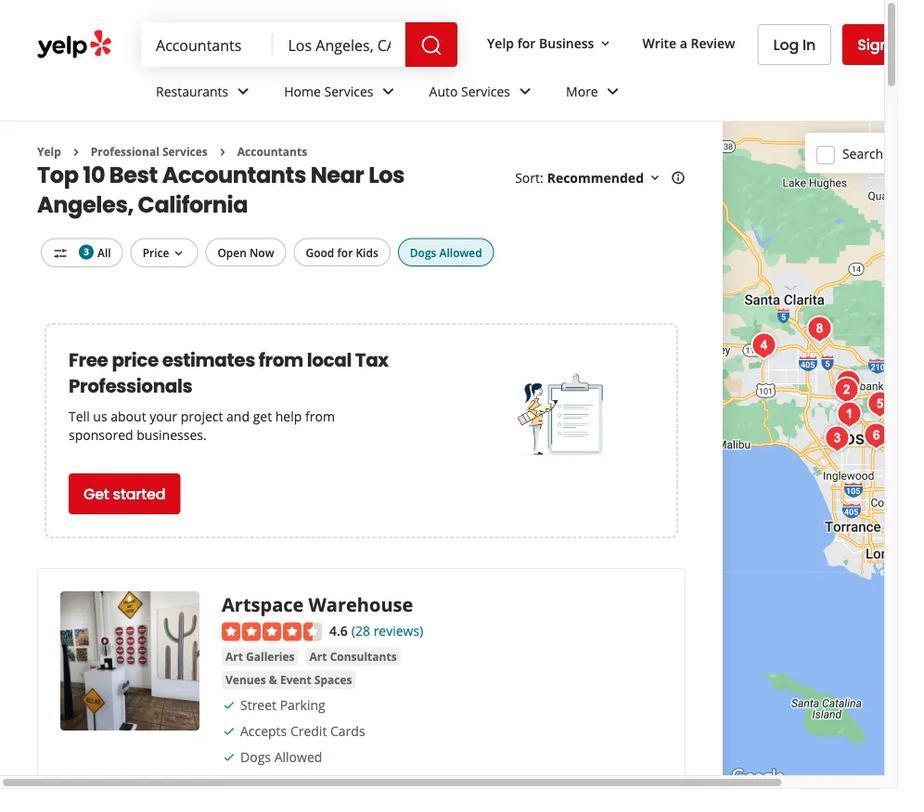 Task type: vqa. For each thing, say whether or not it's contained in the screenshot.
Google image
yes



Task type: describe. For each thing, give the bounding box(es) containing it.
free
[[69, 347, 108, 373]]

map region
[[688, 97, 899, 789]]

free price estimates from local tax professionals tell us about your project and get help from sponsored businesses.
[[69, 347, 389, 443]]

home
[[284, 82, 321, 100]]

search image
[[421, 34, 443, 57]]

24 chevron down v2 image
[[514, 80, 537, 102]]

angeles,
[[37, 189, 134, 220]]

professional services
[[91, 144, 208, 159]]

parking
[[280, 696, 326, 714]]

24 chevron down v2 image for restaurants
[[232, 80, 255, 102]]

sign u
[[858, 34, 899, 55]]

auto
[[429, 82, 458, 100]]

artspace warehouse image
[[60, 591, 200, 730]]

home services link
[[269, 67, 415, 121]]

yelp for yelp link
[[37, 144, 61, 159]]

3 all
[[84, 245, 111, 260]]

your
[[150, 407, 177, 425]]

art for galleries
[[226, 649, 243, 664]]

3
[[84, 245, 89, 258]]

(28 reviews) link
[[352, 620, 424, 640]]

get started
[[84, 483, 166, 504]]

write
[[643, 34, 677, 52]]

dogs allowed button
[[398, 238, 495, 266]]

4.6 star rating image
[[222, 622, 322, 641]]

businesses.
[[137, 425, 207, 443]]

(28 reviews)
[[352, 622, 424, 639]]

dogs allowed inside button
[[410, 245, 482, 260]]

art consultants button
[[306, 647, 401, 666]]

mikey's hook up image
[[862, 386, 899, 423]]

log in
[[774, 34, 816, 55]]

good
[[306, 245, 335, 260]]

(28
[[352, 622, 370, 639]]

striving artists framing and art services image
[[746, 327, 783, 364]]

more
[[566, 82, 598, 100]]

google image
[[728, 765, 789, 789]]

near
[[311, 159, 364, 190]]

street parking
[[240, 696, 326, 714]]

tax
[[355, 347, 389, 373]]

restaurants
[[156, 82, 229, 100]]

more link
[[551, 67, 639, 121]]

all
[[97, 245, 111, 260]]

yelp for yelp for business
[[487, 34, 514, 52]]

4.6 link
[[330, 620, 348, 640]]

project
[[181, 407, 223, 425]]

recommended
[[547, 169, 644, 187]]

Find text field
[[156, 34, 259, 55]]

unified manufacturing image
[[858, 417, 895, 454]]

open now button
[[206, 238, 286, 266]]

get
[[84, 483, 109, 504]]

16 filter v2 image
[[53, 246, 68, 261]]

get started button
[[69, 473, 180, 514]]

kids
[[356, 245, 379, 260]]

started
[[113, 483, 166, 504]]

for for good
[[337, 245, 353, 260]]

reviews)
[[374, 622, 424, 639]]

1 horizontal spatial from
[[305, 407, 335, 425]]

street
[[240, 696, 277, 714]]

warehouse
[[309, 591, 413, 617]]

professional
[[91, 144, 159, 159]]

artspace warehouse
[[222, 591, 413, 617]]

16 chevron down v2 image for price
[[171, 246, 186, 261]]

log
[[774, 34, 799, 55]]

16 checkmark v2 image for dogs allowed
[[222, 750, 237, 765]]

0 horizontal spatial dogs allowed
[[240, 748, 322, 766]]

free price estimates from local tax professionals image
[[518, 368, 610, 461]]

art galleries button
[[222, 647, 299, 666]]

price
[[143, 245, 169, 260]]

0 horizontal spatial from
[[259, 347, 303, 373]]

4.6
[[330, 622, 348, 639]]

16 checkmark v2 image for street parking
[[222, 698, 237, 713]]

local
[[307, 347, 352, 373]]

professionals
[[69, 373, 192, 399]]

artspace warehouse link
[[222, 591, 413, 617]]

search as
[[843, 145, 899, 162]]

sign u link
[[843, 24, 899, 65]]

home services
[[284, 82, 374, 100]]

allowed inside button
[[440, 245, 482, 260]]

accountants inside top 10 best accountants near los angeles, california
[[162, 159, 306, 190]]

about
[[111, 407, 146, 425]]

services for professional services
[[162, 144, 208, 159]]

best
[[109, 159, 158, 190]]

price button
[[131, 238, 198, 267]]

estimates
[[162, 347, 255, 373]]

u
[[894, 34, 899, 55]]

none field near
[[288, 34, 391, 55]]

artspace warehouse image
[[831, 396, 868, 433]]

yelp for business
[[487, 34, 595, 52]]

in
[[803, 34, 816, 55]]



Task type: locate. For each thing, give the bounding box(es) containing it.
0 vertical spatial from
[[259, 347, 303, 373]]

1 vertical spatial yelp
[[37, 144, 61, 159]]

none field up restaurants
[[156, 34, 259, 55]]

services left 24 chevron down v2 icon
[[461, 82, 511, 100]]

1 16 chevron right v2 image from the left
[[69, 145, 83, 159]]

1 vertical spatial dogs allowed
[[240, 748, 322, 766]]

16 chevron right v2 image for accountants
[[215, 145, 230, 159]]

1 horizontal spatial for
[[518, 34, 536, 52]]

0 horizontal spatial yelp
[[37, 144, 61, 159]]

1 none field from the left
[[156, 34, 259, 55]]

None search field
[[141, 22, 461, 67]]

for left business
[[518, 34, 536, 52]]

2 horizontal spatial 24 chevron down v2 image
[[602, 80, 624, 102]]

0 horizontal spatial art
[[226, 649, 243, 664]]

auto services link
[[415, 67, 551, 121]]

16 chevron down v2 image
[[598, 36, 613, 51], [648, 171, 663, 185], [171, 246, 186, 261]]

los
[[369, 159, 405, 190]]

16 checkmark v2 image for accepts credit cards
[[222, 724, 237, 739]]

2 16 checkmark v2 image from the top
[[222, 724, 237, 739]]

16 chevron down v2 image inside the price dropdown button
[[171, 246, 186, 261]]

16 chevron down v2 image right price
[[171, 246, 186, 261]]

art inside button
[[226, 649, 243, 664]]

24 chevron down v2 image inside more 'link'
[[602, 80, 624, 102]]

services right the home
[[324, 82, 374, 100]]

16 chevron right v2 image
[[69, 145, 83, 159], [215, 145, 230, 159]]

16 info v2 image
[[671, 171, 686, 185]]

1 vertical spatial from
[[305, 407, 335, 425]]

good for kids button
[[294, 238, 391, 266]]

help
[[275, 407, 302, 425]]

None field
[[156, 34, 259, 55], [288, 34, 391, 55]]

2 vertical spatial 16 chevron down v2 image
[[171, 246, 186, 261]]

tell
[[69, 407, 90, 425]]

art consultants link
[[306, 647, 401, 666]]

24 chevron down v2 image right restaurants
[[232, 80, 255, 102]]

24 chevron down v2 image inside restaurants link
[[232, 80, 255, 102]]

yelp link
[[37, 144, 61, 159]]

1 horizontal spatial services
[[324, 82, 374, 100]]

0 horizontal spatial allowed
[[274, 748, 322, 766]]

business categories element
[[141, 67, 899, 121]]

16 chevron down v2 image inside yelp for business "button"
[[598, 36, 613, 51]]

a
[[680, 34, 688, 52]]

16 checkmark v2 image down venues
[[222, 750, 237, 765]]

1 16 checkmark v2 image from the top
[[222, 698, 237, 713]]

1 art from the left
[[226, 649, 243, 664]]

cards
[[330, 722, 365, 740]]

1 24 chevron down v2 image from the left
[[232, 80, 255, 102]]

0 vertical spatial 16 checkmark v2 image
[[222, 698, 237, 713]]

2 vertical spatial 16 checkmark v2 image
[[222, 750, 237, 765]]

art
[[226, 649, 243, 664], [310, 649, 327, 664]]

2 24 chevron down v2 image from the left
[[377, 80, 400, 102]]

16 chevron right v2 image right yelp link
[[69, 145, 83, 159]]

now
[[250, 245, 274, 260]]

0 vertical spatial 16 chevron down v2 image
[[598, 36, 613, 51]]

allowed
[[440, 245, 482, 260], [274, 748, 322, 766]]

2 horizontal spatial services
[[461, 82, 511, 100]]

0 vertical spatial dogs allowed
[[410, 245, 482, 260]]

zipzapfit image
[[829, 372, 866, 409]]

16 chevron right v2 image left accountants link
[[215, 145, 230, 159]]

none field find
[[156, 34, 259, 55]]

yelp inside "button"
[[487, 34, 514, 52]]

accepts credit cards
[[240, 722, 365, 740]]

top 10 best accountants near los angeles, california
[[37, 159, 405, 220]]

galleries
[[246, 649, 295, 664]]

1 horizontal spatial yelp
[[487, 34, 514, 52]]

consultants
[[330, 649, 397, 664]]

artspace
[[222, 591, 304, 617]]

art galleries
[[226, 649, 295, 664]]

from left local
[[259, 347, 303, 373]]

yelp up the auto services 'link' on the top
[[487, 34, 514, 52]]

1 vertical spatial 16 chevron down v2 image
[[648, 171, 663, 185]]

art up venues
[[226, 649, 243, 664]]

24 chevron down v2 image
[[232, 80, 255, 102], [377, 80, 400, 102], [602, 80, 624, 102]]

24 chevron down v2 image left auto
[[377, 80, 400, 102]]

art inside art consultants venues & event spaces
[[310, 649, 327, 664]]

venues & event spaces link
[[222, 671, 356, 689]]

recommended button
[[547, 169, 663, 187]]

sort:
[[515, 169, 544, 187]]

24 chevron down v2 image right more
[[602, 80, 624, 102]]

dogs allowed
[[410, 245, 482, 260], [240, 748, 322, 766]]

from right "help"
[[305, 407, 335, 425]]

1 horizontal spatial dogs allowed
[[410, 245, 482, 260]]

Near text field
[[288, 34, 391, 55]]

search
[[843, 145, 884, 162]]

0 horizontal spatial 16 chevron down v2 image
[[171, 246, 186, 261]]

accountants down the home
[[237, 144, 307, 159]]

1 horizontal spatial none field
[[288, 34, 391, 55]]

0 horizontal spatial dogs
[[240, 748, 271, 766]]

get
[[253, 407, 272, 425]]

art consultants venues & event spaces
[[226, 649, 397, 687]]

0 horizontal spatial none field
[[156, 34, 259, 55]]

for left kids
[[337, 245, 353, 260]]

16 chevron down v2 image left 16 info v2 icon
[[648, 171, 663, 185]]

dogs inside dogs allowed button
[[410, 245, 437, 260]]

credit
[[290, 722, 327, 740]]

24 chevron down v2 image inside home services 'link'
[[377, 80, 400, 102]]

services up california
[[162, 144, 208, 159]]

review
[[691, 34, 736, 52]]

good for kids
[[306, 245, 379, 260]]

16 chevron down v2 image for recommended
[[648, 171, 663, 185]]

rv nuccio & associates image
[[830, 364, 868, 401]]

business
[[539, 34, 595, 52]]

venues & event spaces button
[[222, 671, 356, 689]]

0 vertical spatial dogs
[[410, 245, 437, 260]]

1 horizontal spatial 24 chevron down v2 image
[[377, 80, 400, 102]]

0 vertical spatial for
[[518, 34, 536, 52]]

10
[[83, 159, 105, 190]]

16 chevron down v2 image for yelp for business
[[598, 36, 613, 51]]

0 horizontal spatial for
[[337, 245, 353, 260]]

professional services link
[[91, 144, 208, 159]]

log in link
[[758, 24, 832, 65]]

none field up the home services
[[288, 34, 391, 55]]

0 horizontal spatial 24 chevron down v2 image
[[232, 80, 255, 102]]

services inside 'link'
[[324, 82, 374, 100]]

24 chevron down v2 image for home services
[[377, 80, 400, 102]]

as
[[887, 145, 899, 162]]

3 16 checkmark v2 image from the top
[[222, 750, 237, 765]]

accountants up open
[[162, 159, 306, 190]]

yelp left '10'
[[37, 144, 61, 159]]

accountants
[[237, 144, 307, 159], [162, 159, 306, 190]]

2 art from the left
[[310, 649, 327, 664]]

1 vertical spatial 16 checkmark v2 image
[[222, 724, 237, 739]]

open now
[[218, 245, 274, 260]]

0 horizontal spatial 16 chevron right v2 image
[[69, 145, 83, 159]]

event
[[280, 672, 312, 687]]

dogs right kids
[[410, 245, 437, 260]]

1 horizontal spatial art
[[310, 649, 327, 664]]

services for auto services
[[461, 82, 511, 100]]

1 vertical spatial dogs
[[240, 748, 271, 766]]

price
[[112, 347, 159, 373]]

2 none field from the left
[[288, 34, 391, 55]]

1 vertical spatial for
[[337, 245, 353, 260]]

auto services
[[429, 82, 511, 100]]

services inside 'link'
[[461, 82, 511, 100]]

16 chevron down v2 image right business
[[598, 36, 613, 51]]

rolling greens image
[[819, 420, 856, 457]]

filters group
[[37, 238, 498, 267]]

16 checkmark v2 image
[[222, 698, 237, 713], [222, 724, 237, 739], [222, 750, 237, 765]]

from
[[259, 347, 303, 373], [305, 407, 335, 425]]

2 horizontal spatial 16 chevron down v2 image
[[648, 171, 663, 185]]

16 chevron down v2 image inside recommended popup button
[[648, 171, 663, 185]]

write a review link
[[635, 26, 743, 59]]

write a review
[[643, 34, 736, 52]]

accepts
[[240, 722, 287, 740]]

top
[[37, 159, 79, 190]]

and
[[227, 407, 250, 425]]

open
[[218, 245, 247, 260]]

venues
[[226, 672, 266, 687]]

dogs allowed right kids
[[410, 245, 482, 260]]

dogs down the accepts
[[240, 748, 271, 766]]

for inside "button"
[[518, 34, 536, 52]]

services for home services
[[324, 82, 374, 100]]

art for consultants
[[310, 649, 327, 664]]

2 16 chevron right v2 image from the left
[[215, 145, 230, 159]]

dogs allowed down the accepts
[[240, 748, 322, 766]]

1 horizontal spatial 16 chevron down v2 image
[[598, 36, 613, 51]]

art galleries link
[[222, 647, 299, 666]]

1 vertical spatial allowed
[[274, 748, 322, 766]]

16 checkmark v2 image left the accepts
[[222, 724, 237, 739]]

0 horizontal spatial services
[[162, 144, 208, 159]]

0 vertical spatial allowed
[[440, 245, 482, 260]]

1 horizontal spatial allowed
[[440, 245, 482, 260]]

art up spaces
[[310, 649, 327, 664]]

verizon image
[[802, 311, 839, 348]]

for inside 'button'
[[337, 245, 353, 260]]

california
[[138, 189, 248, 220]]

accountants link
[[237, 144, 307, 159]]

yelp for business button
[[480, 26, 621, 60]]

services
[[324, 82, 374, 100], [461, 82, 511, 100], [162, 144, 208, 159]]

24 chevron down v2 image for more
[[602, 80, 624, 102]]

16 chevron right v2 image for professional services
[[69, 145, 83, 159]]

for
[[518, 34, 536, 52], [337, 245, 353, 260]]

3 24 chevron down v2 image from the left
[[602, 80, 624, 102]]

1 horizontal spatial 16 chevron right v2 image
[[215, 145, 230, 159]]

16 checkmark v2 image left street
[[222, 698, 237, 713]]

&
[[269, 672, 277, 687]]

1 horizontal spatial dogs
[[410, 245, 437, 260]]

for for yelp
[[518, 34, 536, 52]]

sign
[[858, 34, 890, 55]]

0 vertical spatial yelp
[[487, 34, 514, 52]]

spaces
[[315, 672, 352, 687]]



